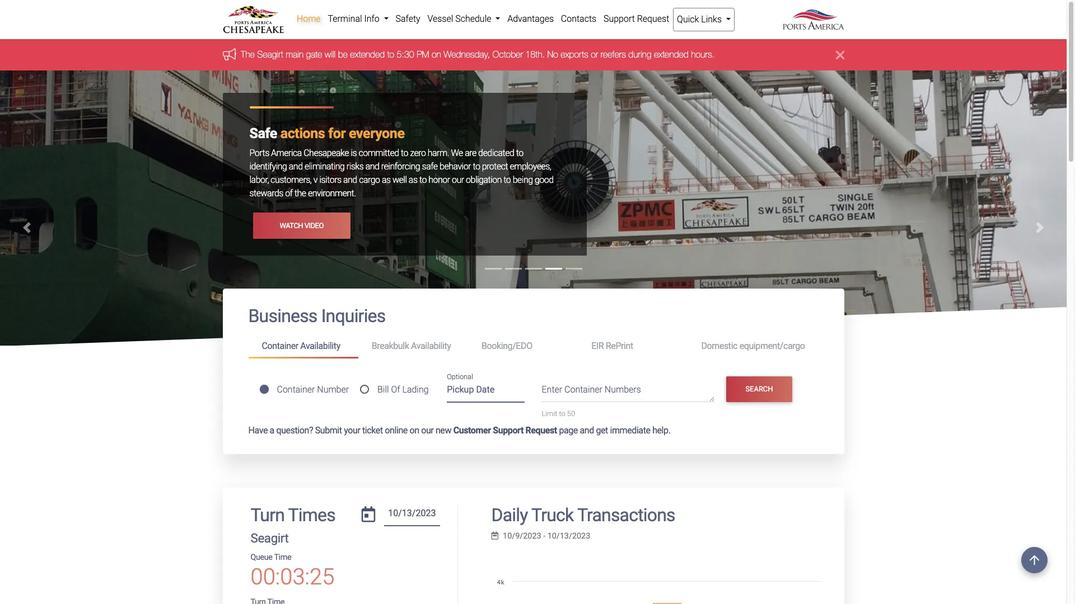 Task type: vqa. For each thing, say whether or not it's contained in the screenshot.
Breakbulk
yes



Task type: describe. For each thing, give the bounding box(es) containing it.
vessel schedule
[[428, 13, 494, 24]]

safe actions for everyone
[[250, 126, 405, 142]]

honor
[[429, 175, 450, 186]]

enter container numbers
[[542, 385, 641, 396]]

breakbulk availability
[[372, 341, 451, 352]]

search
[[746, 385, 773, 394]]

availability for breakbulk availability
[[411, 341, 451, 352]]

our inside 00:03:25 main content
[[421, 425, 434, 436]]

october
[[492, 50, 523, 60]]

1 horizontal spatial request
[[637, 13, 669, 24]]

watch video link
[[253, 213, 351, 239]]

turn times
[[251, 505, 335, 526]]

quick links link
[[673, 8, 735, 31]]

inquiries
[[321, 306, 386, 327]]

ticket
[[362, 425, 383, 436]]

page
[[559, 425, 578, 436]]

dedicated
[[478, 148, 514, 159]]

reprint
[[606, 341, 633, 352]]

vessel
[[428, 13, 453, 24]]

your
[[344, 425, 360, 436]]

queue time 00:03:25
[[251, 553, 335, 591]]

eir reprint link
[[578, 336, 688, 357]]

the
[[241, 50, 254, 60]]

a
[[270, 425, 274, 436]]

5:30
[[397, 50, 414, 60]]

behavior
[[440, 162, 471, 172]]

daily
[[491, 505, 528, 526]]

watch
[[280, 222, 303, 230]]

transactions
[[577, 505, 675, 526]]

eir reprint
[[592, 341, 633, 352]]

will
[[324, 50, 335, 60]]

question?
[[276, 425, 313, 436]]

well
[[393, 175, 407, 186]]

advantages link
[[504, 8, 557, 30]]

10/13/2023
[[548, 532, 590, 542]]

turn
[[251, 505, 285, 526]]

new
[[436, 425, 451, 436]]

to inside 00:03:25 main content
[[559, 410, 565, 419]]

on inside 00:03:25 main content
[[410, 425, 419, 436]]

10/9/2023 - 10/13/2023
[[503, 532, 590, 542]]

labor,
[[250, 175, 269, 186]]

the seagirt main gate will be extended to 5:30 pm on wednesday, october 18th.  no exports or reefers during extended hours. alert
[[0, 39, 1067, 71]]

during
[[628, 50, 651, 60]]

seagirt inside the seagirt main gate will be extended to 5:30 pm on wednesday, october 18th.  no exports or reefers during extended hours. alert
[[257, 50, 283, 60]]

breakbulk availability link
[[358, 336, 468, 357]]

protect
[[482, 162, 508, 172]]

none text field inside 00:03:25 main content
[[384, 505, 440, 527]]

customer
[[453, 425, 491, 436]]

container for container availability
[[262, 341, 298, 352]]

cargo
[[359, 175, 380, 186]]

booking/edo link
[[468, 336, 578, 357]]

support request
[[604, 13, 669, 24]]

domestic equipment/cargo
[[701, 341, 805, 352]]

10/9/2023
[[503, 532, 541, 542]]

and down risks at the top left of page
[[343, 175, 357, 186]]

to up employees,
[[516, 148, 523, 159]]

enter
[[542, 385, 562, 396]]

we
[[451, 148, 463, 159]]

support inside 00:03:25 main content
[[493, 425, 524, 436]]

for
[[328, 126, 346, 142]]

to inside alert
[[387, 50, 394, 60]]

quick
[[677, 14, 699, 25]]

reefers
[[600, 50, 626, 60]]

customer support request link
[[453, 425, 557, 436]]

committed
[[359, 148, 399, 159]]

queue
[[251, 553, 272, 563]]

limit to 50
[[542, 410, 575, 419]]

customers,
[[271, 175, 312, 186]]

the seagirt main gate will be extended to 5:30 pm on wednesday, october 18th.  no exports or reefers during extended hours.
[[241, 50, 714, 60]]

container up 50
[[565, 385, 603, 396]]

1 as from the left
[[382, 175, 391, 186]]

1 extended from the left
[[350, 50, 385, 60]]

domestic
[[701, 341, 738, 352]]

exports
[[561, 50, 588, 60]]

calendar day image
[[362, 507, 375, 523]]

links
[[701, 14, 722, 25]]

ports america chesapeake is committed to zero harm. we are dedicated to identifying and                         eliminating risks and reinforcing safe behavior to protect employees, labor, customers, v                         isitors and cargo as well as to honor our obligation to being good stewards of the environment.
[[250, 148, 554, 199]]

of
[[391, 385, 400, 395]]

safety link
[[392, 8, 424, 30]]

contacts link
[[557, 8, 600, 30]]

have
[[248, 425, 268, 436]]

quick links
[[677, 14, 724, 25]]

number
[[317, 385, 349, 395]]

chesapeake
[[304, 148, 349, 159]]

-
[[543, 532, 546, 542]]

calendar week image
[[491, 533, 499, 541]]

00:03:25
[[251, 565, 335, 591]]

no
[[547, 50, 558, 60]]



Task type: locate. For each thing, give the bounding box(es) containing it.
close image
[[836, 48, 844, 62]]

eir
[[592, 341, 604, 352]]

hours.
[[691, 50, 714, 60]]

schedule
[[455, 13, 491, 24]]

0 horizontal spatial on
[[410, 425, 419, 436]]

0 horizontal spatial extended
[[350, 50, 385, 60]]

availability
[[300, 341, 340, 352], [411, 341, 451, 352]]

1 horizontal spatial availability
[[411, 341, 451, 352]]

request left the quick
[[637, 13, 669, 24]]

0 vertical spatial our
[[452, 175, 464, 186]]

submit
[[315, 425, 342, 436]]

actions
[[280, 126, 325, 142]]

0 horizontal spatial as
[[382, 175, 391, 186]]

2 extended from the left
[[654, 50, 688, 60]]

2 availability from the left
[[411, 341, 451, 352]]

business inquiries
[[248, 306, 386, 327]]

1 horizontal spatial extended
[[654, 50, 688, 60]]

our left new
[[421, 425, 434, 436]]

safety image
[[0, 71, 1067, 531]]

safe
[[422, 162, 438, 172]]

Optional text field
[[447, 381, 525, 403]]

search button
[[726, 377, 792, 403]]

being
[[513, 175, 533, 186]]

times
[[288, 505, 335, 526]]

request
[[637, 13, 669, 24], [526, 425, 557, 436]]

0 vertical spatial seagirt
[[257, 50, 283, 60]]

terminal info
[[328, 13, 382, 24]]

0 horizontal spatial availability
[[300, 341, 340, 352]]

2 as from the left
[[409, 175, 418, 186]]

extended
[[350, 50, 385, 60], [654, 50, 688, 60]]

limit
[[542, 410, 557, 419]]

truck
[[532, 505, 574, 526]]

container left number
[[277, 385, 315, 395]]

1 horizontal spatial support
[[604, 13, 635, 24]]

v
[[314, 175, 318, 186]]

reinforcing
[[381, 162, 420, 172]]

get
[[596, 425, 608, 436]]

Enter Container Numbers text field
[[542, 384, 715, 403]]

eliminating
[[305, 162, 345, 172]]

as left 'well'
[[382, 175, 391, 186]]

and inside 00:03:25 main content
[[580, 425, 594, 436]]

america
[[271, 148, 302, 159]]

our down behavior
[[452, 175, 464, 186]]

be
[[338, 50, 347, 60]]

to left zero
[[401, 148, 408, 159]]

employees,
[[510, 162, 551, 172]]

to down are
[[473, 162, 480, 172]]

terminal
[[328, 13, 362, 24]]

to left "5:30"
[[387, 50, 394, 60]]

request down limit
[[526, 425, 557, 436]]

domestic equipment/cargo link
[[688, 336, 819, 357]]

0 vertical spatial support
[[604, 13, 635, 24]]

to
[[387, 50, 394, 60], [401, 148, 408, 159], [516, 148, 523, 159], [473, 162, 480, 172], [419, 175, 427, 186], [504, 175, 511, 186], [559, 410, 565, 419]]

1 availability from the left
[[300, 341, 340, 352]]

seagirt up queue in the bottom left of the page
[[251, 532, 289, 546]]

to down safe
[[419, 175, 427, 186]]

seagirt inside 00:03:25 main content
[[251, 532, 289, 546]]

and up customers,
[[289, 162, 303, 172]]

container down business
[[262, 341, 298, 352]]

support request link
[[600, 8, 673, 30]]

numbers
[[605, 385, 641, 396]]

wednesday,
[[443, 50, 490, 60]]

on right pm
[[432, 50, 441, 60]]

support up reefers
[[604, 13, 635, 24]]

container availability link
[[248, 336, 358, 359]]

1 horizontal spatial as
[[409, 175, 418, 186]]

safe
[[250, 126, 277, 142]]

1 horizontal spatial our
[[452, 175, 464, 186]]

vessel schedule link
[[424, 8, 504, 30]]

and up cargo
[[366, 162, 379, 172]]

online
[[385, 425, 408, 436]]

1 vertical spatial support
[[493, 425, 524, 436]]

0 vertical spatial request
[[637, 13, 669, 24]]

request inside 00:03:25 main content
[[526, 425, 557, 436]]

contacts
[[561, 13, 597, 24]]

0 horizontal spatial our
[[421, 425, 434, 436]]

1 horizontal spatial on
[[432, 50, 441, 60]]

help.
[[653, 425, 671, 436]]

safety
[[396, 13, 420, 24]]

booking/edo
[[482, 341, 532, 352]]

and
[[289, 162, 303, 172], [366, 162, 379, 172], [343, 175, 357, 186], [580, 425, 594, 436]]

have a question? submit your ticket online on our new customer support request page and get immediate help.
[[248, 425, 671, 436]]

on
[[432, 50, 441, 60], [410, 425, 419, 436]]

home link
[[293, 8, 324, 30]]

risks
[[347, 162, 364, 172]]

as right 'well'
[[409, 175, 418, 186]]

video
[[305, 222, 324, 230]]

None text field
[[384, 505, 440, 527]]

everyone
[[349, 126, 405, 142]]

on inside alert
[[432, 50, 441, 60]]

0 horizontal spatial support
[[493, 425, 524, 436]]

container for container number
[[277, 385, 315, 395]]

to left 50
[[559, 410, 565, 419]]

and left get
[[580, 425, 594, 436]]

our inside ports america chesapeake is committed to zero harm. we are dedicated to identifying and                         eliminating risks and reinforcing safe behavior to protect employees, labor, customers, v                         isitors and cargo as well as to honor our obligation to being good stewards of the environment.
[[452, 175, 464, 186]]

home
[[297, 13, 321, 24]]

1 vertical spatial seagirt
[[251, 532, 289, 546]]

immediate
[[610, 425, 651, 436]]

to left the "being"
[[504, 175, 511, 186]]

1 vertical spatial on
[[410, 425, 419, 436]]

is
[[351, 148, 357, 159]]

bill
[[377, 385, 389, 395]]

business
[[248, 306, 317, 327]]

bullhorn image
[[223, 48, 241, 60]]

seagirt right the
[[257, 50, 283, 60]]

stewards
[[250, 188, 283, 199]]

breakbulk
[[372, 341, 409, 352]]

support right customer
[[493, 425, 524, 436]]

on right online at the bottom
[[410, 425, 419, 436]]

advantages
[[508, 13, 554, 24]]

zero
[[410, 148, 426, 159]]

harm.
[[428, 148, 449, 159]]

our
[[452, 175, 464, 186], [421, 425, 434, 436]]

are
[[465, 148, 476, 159]]

0 vertical spatial on
[[432, 50, 441, 60]]

extended right be
[[350, 50, 385, 60]]

container availability
[[262, 341, 340, 352]]

1 vertical spatial request
[[526, 425, 557, 436]]

1 vertical spatial our
[[421, 425, 434, 436]]

availability down business inquiries
[[300, 341, 340, 352]]

18th.
[[525, 50, 545, 60]]

time
[[274, 553, 291, 563]]

00:03:25 main content
[[214, 289, 853, 605]]

info
[[364, 13, 380, 24]]

lading
[[402, 385, 429, 395]]

go to top image
[[1022, 548, 1048, 574]]

extended right during
[[654, 50, 688, 60]]

good
[[535, 175, 554, 186]]

main
[[286, 50, 303, 60]]

availability for container availability
[[300, 341, 340, 352]]

availability right 'breakbulk'
[[411, 341, 451, 352]]

watch video
[[280, 222, 324, 230]]

isitors
[[319, 175, 341, 186]]

0 horizontal spatial request
[[526, 425, 557, 436]]



